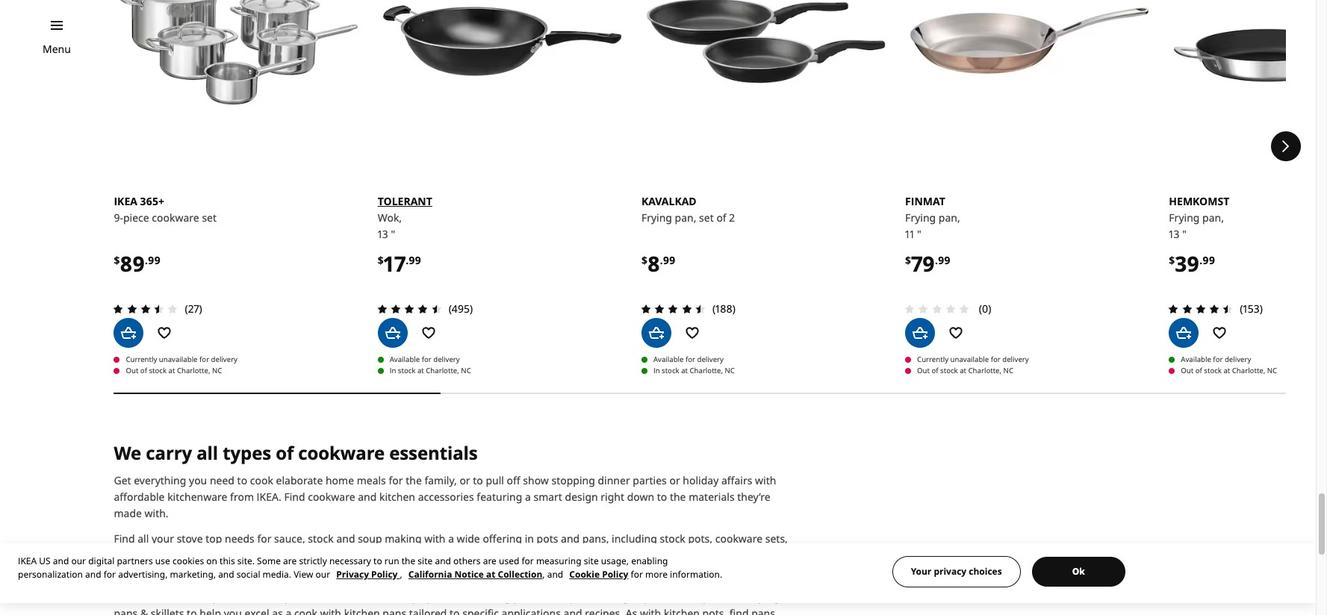 Task type: locate. For each thing, give the bounding box(es) containing it.
1 currently unavailable for delivery from the left
[[126, 355, 238, 365]]

pan, down hemkomst
[[1203, 211, 1225, 225]]

delivery for 8
[[698, 355, 724, 365]]

unavailable for 89
[[159, 355, 198, 365]]

$ down 11
[[906, 253, 912, 268]]

available for delivery down review: 4.7 out of 5 stars. total reviews: 153 image
[[1182, 355, 1252, 365]]

out for 39
[[1182, 366, 1194, 376]]

1 horizontal spatial stainless
[[475, 549, 518, 563]]

2 horizontal spatial frying
[[1170, 211, 1200, 225]]

2 available from the left
[[654, 355, 684, 365]]

in for 17
[[390, 366, 396, 376]]

. inside the $ 39 . 99
[[1200, 253, 1203, 268]]

frying inside finmat frying pan, 11 "
[[906, 211, 936, 225]]

finmat frying pan, 11 "
[[906, 194, 961, 241]]

cookware up home
[[298, 441, 385, 466]]

5 nc from the left
[[1268, 366, 1278, 376]]

pan,
[[675, 211, 697, 225], [939, 211, 961, 225], [1203, 211, 1225, 225]]

cook down the same materials put heat absorption and retention on display in ikea cooking pans
[[294, 607, 318, 616]]

2 $ from the left
[[378, 253, 384, 268]]

show
[[523, 474, 549, 488]]

and down measuring
[[547, 569, 564, 581]]

1 horizontal spatial out of stock at charlotte, nc
[[918, 366, 1014, 376]]

stock down review: 3.5 out of 5 stars. total reviews: 27 image
[[149, 366, 167, 376]]

1 vertical spatial a
[[448, 532, 454, 546]]

finmat
[[906, 194, 946, 209]]

more
[[646, 569, 668, 581]]

1 set from the left
[[202, 211, 217, 225]]

1 horizontal spatial ikea
[[114, 194, 137, 209]]

pan, inside finmat frying pan, 11 "
[[939, 211, 961, 225]]

0 horizontal spatial steel
[[436, 549, 459, 563]]

pan, for 39
[[1203, 211, 1225, 225]]

0 horizontal spatial site
[[418, 555, 433, 568]]

types
[[223, 441, 271, 466]]

99 right 39
[[1203, 253, 1216, 268]]

pots, inside . call upon woks, grill pans, sauté pans and frying pans & skillets to help you excel as a cook with kitchen pans tailored to specific applications and recipes. as with kitchen pots, find pan
[[703, 607, 727, 616]]

2 currently from the left
[[918, 355, 949, 365]]

out of stock at charlotte, nc for 89
[[126, 366, 222, 376]]

99 for 17
[[409, 253, 421, 268]]

cookware down 365+
[[152, 211, 199, 225]]

3 available from the left
[[1182, 355, 1212, 365]]

privacy policy link
[[336, 569, 400, 581]]

enameled
[[384, 549, 433, 563]]

set inside kavalkad frying pan, set of 2
[[699, 211, 714, 225]]

of for 39
[[1196, 366, 1203, 376]]

1 horizontal spatial pan,
[[939, 211, 961, 225]]

out down no reviews yet image
[[918, 366, 930, 376]]

1 horizontal spatial our
[[316, 569, 330, 581]]

0 vertical spatial the
[[406, 474, 422, 488]]

the right run
[[402, 555, 416, 568]]

with up they're
[[755, 474, 777, 488]]

accessories
[[418, 490, 474, 504]]

0 vertical spatial ikea
[[114, 194, 137, 209]]

5 delivery from the left
[[1225, 355, 1252, 365]]

collection
[[498, 569, 543, 581]]

2 vertical spatial the
[[402, 555, 416, 568]]

privacy policy , california notice at collection , and cookie policy for more information.
[[336, 569, 723, 581]]

our down strictly
[[316, 569, 330, 581]]

1 13 from the left
[[378, 227, 388, 241]]

3 " from the left
[[1183, 227, 1187, 241]]

in down review: 4.5 out of 5 stars. total reviews: 188 image
[[654, 366, 660, 376]]

cookware down home
[[308, 490, 355, 504]]

1 horizontal spatial materials
[[689, 490, 735, 504]]

you down put
[[224, 607, 242, 616]]

" inside tolerant wok, 13 "
[[391, 227, 395, 241]]

0 vertical spatial find
[[284, 490, 305, 504]]

2 99 from the left
[[409, 253, 421, 268]]

available for 17
[[390, 355, 420, 365]]

tolerant wok, black, 13 " image
[[378, 0, 627, 165]]

kitchen for excel
[[664, 607, 700, 616]]

1 vertical spatial find
[[114, 532, 135, 546]]

0 horizontal spatial currently unavailable for delivery
[[126, 355, 238, 365]]

currently unavailable for delivery down (27)
[[126, 355, 238, 365]]

0 horizontal spatial materials
[[164, 590, 210, 605]]

currently
[[126, 355, 157, 365], [918, 355, 949, 365]]

in stock at charlotte, nc for 17
[[390, 366, 471, 376]]

0 horizontal spatial in
[[436, 590, 445, 605]]

on inside the ikea us and our digital partners use cookies on this site. some are strictly necessary to run the site and others are used for measuring site usage, enabling personalization and for advertising, marketing, and social media. view our
[[206, 555, 217, 568]]

$ up review: 4.5 out of 5 stars. total reviews: 188 image
[[642, 253, 648, 268]]

1 currently from the left
[[126, 355, 157, 365]]

1 horizontal spatial currently
[[918, 355, 949, 365]]

heating
[[114, 565, 152, 579]]

all up saucepans
[[138, 532, 149, 546]]

1 horizontal spatial in stock at charlotte, nc
[[654, 366, 735, 376]]

$ inside $ 89 . 99
[[114, 253, 120, 268]]

unavailable
[[159, 355, 198, 365], [951, 355, 989, 365]]

at right the notice
[[486, 569, 496, 581]]

pots, left find in the bottom of the page
[[703, 607, 727, 616]]

0 horizontal spatial available for delivery
[[390, 355, 460, 365]]

2 unavailable from the left
[[951, 355, 989, 365]]

. down finmat frying pan, 11 "
[[935, 253, 938, 268]]

(0)
[[979, 302, 992, 316]]

2
[[730, 211, 735, 225]]

0 horizontal spatial pan,
[[675, 211, 697, 225]]

2 available for delivery from the left
[[654, 355, 724, 365]]

meals
[[357, 474, 386, 488]]

13 inside hemkomst frying pan, 13 "
[[1170, 227, 1180, 241]]

essentials
[[389, 441, 478, 466]]

. for 8
[[660, 253, 663, 268]]

for down (27)
[[200, 355, 209, 365]]

" for 79
[[918, 227, 922, 241]]

1 horizontal spatial unavailable
[[951, 355, 989, 365]]

of for 79
[[932, 366, 939, 376]]

in stock at charlotte, nc for 8
[[654, 366, 735, 376]]

1 pan, from the left
[[675, 211, 697, 225]]

2 in from the left
[[654, 366, 660, 376]]

" right 11
[[918, 227, 922, 241]]

0 horizontal spatial are
[[283, 555, 297, 568]]

3 $ from the left
[[642, 253, 648, 268]]

1 horizontal spatial in
[[654, 366, 660, 376]]

2 horizontal spatial available
[[1182, 355, 1212, 365]]

0 vertical spatial you
[[189, 474, 207, 488]]

0 horizontal spatial frying
[[642, 211, 672, 225]]

skillets
[[151, 607, 184, 616]]

3 delivery from the left
[[698, 355, 724, 365]]

your privacy choices
[[911, 566, 1002, 578]]

99 inside $ 8 . 99
[[663, 253, 676, 268]]

2 frying from the left
[[906, 211, 936, 225]]

set left 2 on the top
[[699, 211, 714, 225]]

4 charlotte, from the left
[[969, 366, 1002, 376]]

$ down hemkomst frying pan, 13 "
[[1170, 253, 1176, 268]]

2 horizontal spatial out of stock at charlotte, nc
[[1182, 366, 1278, 376]]

1 99 from the left
[[148, 253, 161, 268]]

available down review: 4.6 out of 5 stars. total reviews: 495 image
[[390, 355, 420, 365]]

1 horizontal spatial cook
[[294, 607, 318, 616]]

2 horizontal spatial out
[[1182, 366, 1194, 376]]

13 up 39
[[1170, 227, 1180, 241]]

2 horizontal spatial a
[[525, 490, 531, 504]]

2 out from the left
[[918, 366, 930, 376]]

ikea for ikea 365+ 9-piece cookware set
[[114, 194, 137, 209]]

39
[[1176, 250, 1200, 278]]

site.
[[237, 555, 255, 568]]

4 99 from the left
[[938, 253, 951, 268]]

site
[[418, 555, 433, 568], [584, 555, 599, 568]]

all
[[197, 441, 218, 466], [138, 532, 149, 546]]

0 horizontal spatial unavailable
[[159, 355, 198, 365]]

steel up california
[[436, 549, 459, 563]]

1 out of stock at charlotte, nc from the left
[[126, 366, 222, 376]]

1 frying from the left
[[642, 211, 672, 225]]

0 vertical spatial pots,
[[689, 532, 713, 546]]

at down review: 4.7 out of 5 stars. total reviews: 153 image
[[1224, 366, 1231, 376]]

for right meals
[[389, 474, 403, 488]]

kitchen down sauté
[[664, 607, 700, 616]]

you inside 'get everything you need to cook elaborate home meals for the family, or to pull off show stopping dinner parties or holiday affairs with affordable kitchenware from ikea. find cookware and kitchen accessories featuring a smart design right down to the materials they're made with.'
[[189, 474, 207, 488]]

stock
[[149, 366, 167, 376], [398, 366, 416, 376], [662, 366, 680, 376], [941, 366, 958, 376], [1205, 366, 1222, 376], [308, 532, 334, 546], [660, 532, 686, 546]]

of left 2 on the top
[[717, 211, 727, 225]]

2 vertical spatial a
[[286, 607, 292, 616]]

3 out from the left
[[1182, 366, 1194, 376]]

0 horizontal spatial heat
[[176, 565, 198, 579]]

ikea inside ikea 365+ 9-piece cookware set
[[114, 194, 137, 209]]

1 horizontal spatial ,
[[543, 569, 545, 581]]

, down enameled
[[400, 569, 403, 581]]

to left pull
[[473, 474, 483, 488]]

2 13 from the left
[[1170, 227, 1180, 241]]

available for delivery for 17
[[390, 355, 460, 365]]

. inside $ 17 . 99
[[406, 253, 409, 268]]

1 horizontal spatial a
[[448, 532, 454, 546]]

1 horizontal spatial in
[[525, 532, 534, 546]]

. inside the $ 79 . 99
[[935, 253, 938, 268]]

$ down wok, on the top left of page
[[378, 253, 384, 268]]

strictly
[[299, 555, 327, 568]]

in down review: 4.6 out of 5 stars. total reviews: 495 image
[[390, 366, 396, 376]]

stock up 'provide'
[[660, 532, 686, 546]]

0 horizontal spatial in
[[390, 366, 396, 376]]

2 vertical spatial ikea
[[447, 590, 469, 605]]

for up privacy policy , california notice at collection , and cookie policy for more information. on the bottom
[[522, 555, 534, 568]]

materials down holiday
[[689, 490, 735, 504]]

0 horizontal spatial ikea
[[18, 555, 37, 568]]

view
[[294, 569, 313, 581]]

information.
[[670, 569, 723, 581]]

0 vertical spatial in
[[525, 532, 534, 546]]

on
[[206, 555, 217, 568], [383, 590, 396, 605]]

ikea.
[[257, 490, 282, 504]]

1 horizontal spatial you
[[224, 607, 242, 616]]

the down holiday
[[670, 490, 686, 504]]

wide
[[457, 532, 480, 546]]

13 inside tolerant wok, 13 "
[[378, 227, 388, 241]]

1 horizontal spatial site
[[584, 555, 599, 568]]

available for delivery down review: 4.5 out of 5 stars. total reviews: 188 image
[[654, 355, 724, 365]]

stock down no reviews yet image
[[941, 366, 958, 376]]

1 " from the left
[[391, 227, 395, 241]]

cookware inside ikea 365+ 9-piece cookware set
[[152, 211, 199, 225]]

to inside the ikea us and our digital partners use cookies on this site. some are strictly necessary to run the site and others are used for measuring site usage, enabling personalization and for advertising, marketing, and social media. view our
[[374, 555, 382, 568]]

pans
[[583, 532, 606, 546], [514, 590, 538, 605], [703, 590, 727, 605], [114, 607, 138, 616], [383, 607, 407, 616]]

1 vertical spatial pots,
[[703, 607, 727, 616]]

stock down review: 4.6 out of 5 stars. total reviews: 495 image
[[398, 366, 416, 376]]

ok button
[[1032, 557, 1126, 587]]

privacy
[[934, 566, 967, 578]]

ikea inside the ikea us and our digital partners use cookies on this site. some are strictly necessary to run the site and others are used for measuring site usage, enabling personalization and for advertising, marketing, and social media. view our
[[18, 555, 37, 568]]

heat inside , including stock pots, cookware sets, saucepans and pressure cookers where stainless steel, enameled steel or stainless steel and aluminum cookware provide fast, even heating and heat retention.
[[176, 565, 198, 579]]

1 vertical spatial our
[[316, 569, 330, 581]]

99 inside the $ 39 . 99
[[1203, 253, 1216, 268]]

our left digital
[[71, 555, 86, 568]]

2 nc from the left
[[461, 366, 471, 376]]

2 in stock at charlotte, nc from the left
[[654, 366, 735, 376]]

the same materials put heat absorption and retention on display in ikea cooking pans
[[114, 590, 538, 605]]

personalization
[[18, 569, 83, 581]]

1 horizontal spatial currently unavailable for delivery
[[918, 355, 1029, 365]]

no reviews yet image
[[901, 301, 976, 319]]

$ inside $ 17 . 99
[[378, 253, 384, 268]]

nc for 79
[[1004, 366, 1014, 376]]

" down wok, on the top left of page
[[391, 227, 395, 241]]

charlotte, for 89
[[177, 366, 210, 376]]

available for delivery for 8
[[654, 355, 724, 365]]

1 available for delivery from the left
[[390, 355, 460, 365]]

5 charlotte, from the left
[[1233, 366, 1266, 376]]

2 site from the left
[[584, 555, 599, 568]]

99 inside $ 17 . 99
[[409, 253, 421, 268]]

$ 79 . 99
[[906, 250, 951, 278]]

charlotte, down (188) on the right of the page
[[690, 366, 723, 376]]

usage,
[[601, 555, 629, 568]]

heat right use
[[176, 565, 198, 579]]

1 horizontal spatial heat
[[232, 590, 254, 605]]

charlotte, down (0)
[[969, 366, 1002, 376]]

3 frying from the left
[[1170, 211, 1200, 225]]

"
[[391, 227, 395, 241], [918, 227, 922, 241], [1183, 227, 1187, 241]]

advertising,
[[118, 569, 168, 581]]

1 in from the left
[[390, 366, 396, 376]]

$ inside the $ 39 . 99
[[1170, 253, 1176, 268]]

1 out from the left
[[126, 366, 139, 376]]

steel
[[436, 549, 459, 563], [521, 549, 544, 563]]

1 $ from the left
[[114, 253, 120, 268]]

frying inside kavalkad frying pan, set of 2
[[642, 211, 672, 225]]

in left pots
[[525, 532, 534, 546]]

1 horizontal spatial available
[[654, 355, 684, 365]]

2 horizontal spatial "
[[1183, 227, 1187, 241]]

. inside $ 89 . 99
[[145, 253, 148, 268]]

us
[[39, 555, 51, 568]]

this
[[220, 555, 235, 568]]

nc
[[212, 366, 222, 376], [461, 366, 471, 376], [725, 366, 735, 376], [1004, 366, 1014, 376], [1268, 366, 1278, 376]]

3 pan, from the left
[[1203, 211, 1225, 225]]

0 vertical spatial a
[[525, 490, 531, 504]]

stainless up privacy
[[310, 549, 353, 563]]

materials
[[689, 490, 735, 504], [164, 590, 210, 605]]

2 " from the left
[[918, 227, 922, 241]]

get
[[114, 474, 131, 488]]

hemkomst frying pan, 13 "
[[1170, 194, 1230, 241]]

a inside 'get everything you need to cook elaborate home meals for the family, or to pull off show stopping dinner parties or holiday affairs with affordable kitchenware from ikea. find cookware and kitchen accessories featuring a smart design right down to the materials they're made with.'
[[525, 490, 531, 504]]

pan, down kavalkad at the top of the page
[[675, 211, 697, 225]]

menu button
[[43, 41, 71, 58]]

2 out of stock at charlotte, nc from the left
[[918, 366, 1014, 376]]

0 vertical spatial our
[[71, 555, 86, 568]]

5 $ from the left
[[1170, 253, 1176, 268]]

. inside $ 8 . 99
[[660, 253, 663, 268]]

1 horizontal spatial "
[[918, 227, 922, 241]]

pan, inside kavalkad frying pan, set of 2
[[675, 211, 697, 225]]

site up california
[[418, 555, 433, 568]]

frying inside hemkomst frying pan, 13 "
[[1170, 211, 1200, 225]]

2 delivery from the left
[[434, 355, 460, 365]]

frying down hemkomst
[[1170, 211, 1200, 225]]

3 99 from the left
[[663, 253, 676, 268]]

99 inside the $ 79 . 99
[[938, 253, 951, 268]]

family,
[[425, 474, 457, 488]]

and
[[358, 490, 377, 504], [337, 532, 355, 546], [561, 532, 580, 546], [169, 549, 187, 563], [547, 549, 565, 563], [53, 555, 69, 568], [435, 555, 451, 568], [154, 565, 173, 579], [85, 569, 101, 581], [218, 569, 234, 581], [547, 569, 564, 581], [313, 590, 332, 605], [730, 590, 749, 605], [564, 607, 583, 616]]

and inside 'get everything you need to cook elaborate home meals for the family, or to pull off show stopping dinner parties or holiday affairs with affordable kitchenware from ikea. find cookware and kitchen accessories featuring a smart design right down to the materials they're made with.'
[[358, 490, 377, 504]]

3 available for delivery from the left
[[1182, 355, 1252, 365]]

in stock at charlotte, nc down review: 4.6 out of 5 stars. total reviews: 495 image
[[390, 366, 471, 376]]

1 vertical spatial all
[[138, 532, 149, 546]]

they're
[[738, 490, 771, 504]]

kitchen down meals
[[380, 490, 415, 504]]

0 horizontal spatial currently
[[126, 355, 157, 365]]

to down the parties
[[657, 490, 667, 504]]

site up cookie
[[584, 555, 599, 568]]

0 horizontal spatial stainless
[[310, 549, 353, 563]]

on for retention
[[383, 590, 396, 605]]

1 vertical spatial materials
[[164, 590, 210, 605]]

0 vertical spatial materials
[[689, 490, 735, 504]]

ikea us and our digital partners use cookies on this site. some are strictly necessary to run the site and others are used for measuring site usage, enabling personalization and for advertising, marketing, and social media. view our
[[18, 555, 668, 581]]

available for 8
[[654, 355, 684, 365]]

kitchen inside 'get everything you need to cook elaborate home meals for the family, or to pull off show stopping dinner parties or holiday affairs with affordable kitchenware from ikea. find cookware and kitchen accessories featuring a smart design right down to the materials they're made with.'
[[380, 490, 415, 504]]

hemkomst frying pan, stainless steel/non-stick coating, 13 " image
[[1170, 0, 1328, 165]]

. inside . call upon woks, grill pans, sauté pans and frying pans & skillets to help you excel as a cook with kitchen pans tailored to specific applications and recipes. as with kitchen pots, find pan
[[538, 590, 540, 605]]

you up kitchenware at the bottom left of page
[[189, 474, 207, 488]]

1 horizontal spatial steel
[[521, 549, 544, 563]]

a right as
[[286, 607, 292, 616]]

1 horizontal spatial on
[[383, 590, 396, 605]]

0 horizontal spatial set
[[202, 211, 217, 225]]

, down measuring
[[543, 569, 545, 581]]

0 horizontal spatial cook
[[250, 474, 273, 488]]

$ 39 . 99
[[1170, 250, 1216, 278]]

made
[[114, 507, 142, 521]]

1 available from the left
[[390, 355, 420, 365]]

out
[[126, 366, 139, 376], [918, 366, 930, 376], [1182, 366, 1194, 376]]

1 delivery from the left
[[211, 355, 238, 365]]

1 vertical spatial ikea
[[18, 555, 37, 568]]

tolerant wok, 13 "
[[378, 194, 432, 241]]

0 horizontal spatial you
[[189, 474, 207, 488]]

excel
[[245, 607, 269, 616]]

1 vertical spatial on
[[383, 590, 396, 605]]

choices
[[969, 566, 1002, 578]]

99 for 89
[[148, 253, 161, 268]]

0 horizontal spatial a
[[286, 607, 292, 616]]

you inside . call upon woks, grill pans, sauté pans and frying pans & skillets to help you excel as a cook with kitchen pans tailored to specific applications and recipes. as with kitchen pots, find pan
[[224, 607, 242, 616]]

currently unavailable for delivery for 89
[[126, 355, 238, 365]]

pots,
[[689, 532, 713, 546], [703, 607, 727, 616]]

. down piece
[[145, 253, 148, 268]]

charlotte, down (153)
[[1233, 366, 1266, 376]]

notice
[[455, 569, 484, 581]]

charlotte,
[[177, 366, 210, 376], [426, 366, 459, 376], [690, 366, 723, 376], [969, 366, 1002, 376], [1233, 366, 1266, 376]]

or right family,
[[460, 474, 470, 488]]

frying for 8
[[642, 211, 672, 225]]

review: 4.5 out of 5 stars. total reviews: 188 image
[[637, 301, 710, 319]]

0 horizontal spatial "
[[391, 227, 395, 241]]

unavailable down (27)
[[159, 355, 198, 365]]

, inside , including stock pots, cookware sets, saucepans and pressure cookers where stainless steel, enameled steel or stainless steel and aluminum cookware provide fast, even heating and heat retention.
[[606, 532, 609, 546]]

policy
[[371, 569, 398, 581], [602, 569, 629, 581]]

policy down run
[[371, 569, 398, 581]]

$ inside the $ 79 . 99
[[906, 253, 912, 268]]

set
[[202, 211, 217, 225], [699, 211, 714, 225]]

pots, up 'provide'
[[689, 532, 713, 546]]

1 horizontal spatial all
[[197, 441, 218, 466]]

review: 4.7 out of 5 stars. total reviews: 153 image
[[1165, 301, 1238, 319]]

2 pan, from the left
[[939, 211, 961, 225]]

1 vertical spatial cook
[[294, 607, 318, 616]]

measuring
[[536, 555, 582, 568]]

2 set from the left
[[699, 211, 714, 225]]

99 for 79
[[938, 253, 951, 268]]

1 nc from the left
[[212, 366, 222, 376]]

set right piece
[[202, 211, 217, 225]]

out of stock at charlotte, nc for 79
[[918, 366, 1014, 376]]

4 $ from the left
[[906, 253, 912, 268]]

4 delivery from the left
[[1003, 355, 1029, 365]]

and down the view at the left of page
[[313, 590, 332, 605]]

cook up ikea. on the bottom of the page
[[250, 474, 273, 488]]

2 horizontal spatial ikea
[[447, 590, 469, 605]]

" inside hemkomst frying pan, 13 "
[[1183, 227, 1187, 241]]

frying down 'finmat' on the top of the page
[[906, 211, 936, 225]]

$ for 8
[[642, 253, 648, 268]]

0 horizontal spatial out of stock at charlotte, nc
[[126, 366, 222, 376]]

79
[[912, 250, 935, 278]]

kavalkad frying pan, set of 2, black image
[[642, 0, 891, 165]]

stainless down offering
[[475, 549, 518, 563]]

pots
[[537, 532, 558, 546]]

for inside 'get everything you need to cook elaborate home meals for the family, or to pull off show stopping dinner parties or holiday affairs with affordable kitchenware from ikea. find cookware and kitchen accessories featuring a smart design right down to the materials they're made with.'
[[389, 474, 403, 488]]

0 vertical spatial cook
[[250, 474, 273, 488]]

0 horizontal spatial in stock at charlotte, nc
[[390, 366, 471, 376]]

0 horizontal spatial policy
[[371, 569, 398, 581]]

2 horizontal spatial ,
[[606, 532, 609, 546]]

0 horizontal spatial on
[[206, 555, 217, 568]]

0 horizontal spatial our
[[71, 555, 86, 568]]

0 horizontal spatial available
[[390, 355, 420, 365]]

1 horizontal spatial policy
[[602, 569, 629, 581]]

$ inside $ 8 . 99
[[642, 253, 648, 268]]

or
[[460, 474, 470, 488], [670, 474, 680, 488], [462, 549, 473, 563]]

. down tolerant wok, 13 "
[[406, 253, 409, 268]]

5 99 from the left
[[1203, 253, 1216, 268]]

others
[[454, 555, 481, 568]]

1 in stock at charlotte, nc from the left
[[390, 366, 471, 376]]

ok
[[1073, 566, 1086, 578]]

1 vertical spatial you
[[224, 607, 242, 616]]

. for 79
[[935, 253, 938, 268]]

cook
[[250, 474, 273, 488], [294, 607, 318, 616]]

1 horizontal spatial find
[[284, 490, 305, 504]]

1 horizontal spatial 13
[[1170, 227, 1180, 241]]

1 horizontal spatial available for delivery
[[654, 355, 724, 365]]

scrollbar
[[114, 383, 1287, 405]]

1 stainless from the left
[[310, 549, 353, 563]]

1 horizontal spatial out
[[918, 366, 930, 376]]

cooking pans link
[[472, 590, 538, 605]]

4 nc from the left
[[1004, 366, 1014, 376]]

3 out of stock at charlotte, nc from the left
[[1182, 366, 1278, 376]]

0 vertical spatial heat
[[176, 565, 198, 579]]

1 horizontal spatial frying
[[906, 211, 936, 225]]

currently down review: 3.5 out of 5 stars. total reviews: 27 image
[[126, 355, 157, 365]]

charlotte, for 79
[[969, 366, 1002, 376]]

1 unavailable from the left
[[159, 355, 198, 365]]

cook inside . call upon woks, grill pans, sauté pans and frying pans & skillets to help you excel as a cook with kitchen pans tailored to specific applications and recipes. as with kitchen pots, find pan
[[294, 607, 318, 616]]

99 inside $ 89 . 99
[[148, 253, 161, 268]]

available down review: 4.7 out of 5 stars. total reviews: 153 image
[[1182, 355, 1212, 365]]

need
[[210, 474, 235, 488]]

pan, inside hemkomst frying pan, 13 "
[[1203, 211, 1225, 225]]

" inside finmat frying pan, 11 "
[[918, 227, 922, 241]]

available for delivery down review: 4.6 out of 5 stars. total reviews: 495 image
[[390, 355, 460, 365]]

in up tailored
[[436, 590, 445, 605]]

0 vertical spatial on
[[206, 555, 217, 568]]

your
[[152, 532, 174, 546]]

0 horizontal spatial 13
[[378, 227, 388, 241]]

available down review: 4.5 out of 5 stars. total reviews: 188 image
[[654, 355, 684, 365]]

2 horizontal spatial pan,
[[1203, 211, 1225, 225]]

ikea 365+ 9-piece cookware set
[[114, 194, 217, 225]]

0 horizontal spatial out
[[126, 366, 139, 376]]

tailored
[[409, 607, 447, 616]]

steel,
[[356, 549, 382, 563]]

stock inside , including stock pots, cookware sets, saucepans and pressure cookers where stainless steel, enameled steel or stainless steel and aluminum cookware provide fast, even heating and heat retention.
[[660, 532, 686, 546]]

find down elaborate
[[284, 490, 305, 504]]

1 horizontal spatial set
[[699, 211, 714, 225]]

delivery for 17
[[434, 355, 460, 365]]

1 charlotte, from the left
[[177, 366, 210, 376]]

1 horizontal spatial are
[[483, 555, 497, 568]]

holiday
[[683, 474, 719, 488]]

at down review: 4.5 out of 5 stars. total reviews: 188 image
[[682, 366, 688, 376]]

2 currently unavailable for delivery from the left
[[918, 355, 1029, 365]]

in stock at charlotte, nc down review: 4.5 out of 5 stars. total reviews: 188 image
[[654, 366, 735, 376]]

a inside . call upon woks, grill pans, sauté pans and frying pans & skillets to help you excel as a cook with kitchen pans tailored to specific applications and recipes. as with kitchen pots, find pan
[[286, 607, 292, 616]]

out of stock at charlotte, nc down (153)
[[1182, 366, 1278, 376]]

(153)
[[1241, 302, 1263, 316]]



Task type: vqa. For each thing, say whether or not it's contained in the screenshot.
topmost ideas
no



Task type: describe. For each thing, give the bounding box(es) containing it.
" for 39
[[1183, 227, 1187, 241]]

$ for 79
[[906, 253, 912, 268]]

we carry all types of cookware essentials
[[114, 441, 478, 466]]

cookware up even
[[716, 532, 763, 546]]

ikea for ikea us and our digital partners use cookies on this site. some are strictly necessary to run the site and others are used for measuring site usage, enabling personalization and for advertising, marketing, and social media. view our
[[18, 555, 37, 568]]

retention
[[335, 590, 380, 605]]

and down the this
[[218, 569, 234, 581]]

on for cookies
[[206, 555, 217, 568]]

get everything you need to cook elaborate home meals for the family, or to pull off show stopping dinner parties or holiday affairs with affordable kitchenware from ikea. find cookware and kitchen accessories featuring a smart design right down to the materials they're made with.
[[114, 474, 777, 521]]

0 horizontal spatial find
[[114, 532, 135, 546]]

pans down the at the bottom left of page
[[114, 607, 138, 616]]

the
[[114, 590, 132, 605]]

for down review: 4.7 out of 5 stars. total reviews: 153 image
[[1214, 355, 1223, 365]]

marketing,
[[170, 569, 216, 581]]

$ 89 . 99
[[114, 250, 161, 278]]

some
[[257, 555, 281, 568]]

and down saucepans
[[154, 565, 173, 579]]

pressure
[[190, 549, 233, 563]]

0 vertical spatial all
[[197, 441, 218, 466]]

including
[[612, 532, 657, 546]]

for down (0)
[[991, 355, 1001, 365]]

0 horizontal spatial ,
[[400, 569, 403, 581]]

or right the parties
[[670, 474, 680, 488]]

2 are from the left
[[483, 555, 497, 568]]

and up find in the bottom of the page
[[730, 590, 749, 605]]

. for 89
[[145, 253, 148, 268]]

affairs
[[722, 474, 753, 488]]

frying for 39
[[1170, 211, 1200, 225]]

kitchen for show
[[380, 490, 415, 504]]

specific
[[463, 607, 499, 616]]

(188)
[[713, 302, 736, 316]]

affordable
[[114, 490, 165, 504]]

delivery for 39
[[1225, 355, 1252, 365]]

pan, for 79
[[939, 211, 961, 225]]

upon
[[564, 590, 589, 605]]

with inside 'get everything you need to cook elaborate home meals for the family, or to pull off show stopping dinner parties or holiday affairs with affordable kitchenware from ikea. find cookware and kitchen accessories featuring a smart design right down to the materials they're made with.'
[[755, 474, 777, 488]]

right
[[601, 490, 625, 504]]

. for 39
[[1200, 253, 1203, 268]]

of inside kavalkad frying pan, set of 2
[[717, 211, 727, 225]]

cookie
[[570, 569, 600, 581]]

the inside the ikea us and our digital partners use cookies on this site. some are strictly necessary to run the site and others are used for measuring site usage, enabling personalization and for advertising, marketing, and social media. view our
[[402, 555, 416, 568]]

ikea 365+ 9-piece cookware set, stainless steel image
[[114, 0, 363, 165]]

1 vertical spatial heat
[[232, 590, 254, 605]]

. call upon woks, grill pans, sauté pans and frying pans & skillets to help you excel as a cook with kitchen pans tailored to specific applications and recipes. as with kitchen pots, find pan
[[114, 590, 780, 616]]

woks,
[[592, 590, 620, 605]]

9-
[[114, 211, 123, 225]]

use
[[155, 555, 170, 568]]

nc for 89
[[212, 366, 222, 376]]

nc for 39
[[1268, 366, 1278, 376]]

kavalkad frying pan, set of 2
[[642, 194, 735, 225]]

99 for 39
[[1203, 253, 1216, 268]]

elaborate
[[276, 474, 323, 488]]

frying
[[751, 590, 780, 605]]

for down review: 4.6 out of 5 stars. total reviews: 495 image
[[422, 355, 432, 365]]

1 policy from the left
[[371, 569, 398, 581]]

stock down review: 4.5 out of 5 stars. total reviews: 188 image
[[662, 366, 680, 376]]

unavailable for 79
[[951, 355, 989, 365]]

with down the same materials put heat absorption and retention on display in ikea cooking pans
[[320, 607, 341, 616]]

review: 3.5 out of 5 stars. total reviews: 27 image
[[109, 301, 182, 319]]

menu
[[43, 42, 71, 56]]

currently unavailable for delivery for 79
[[918, 355, 1029, 365]]

at down review: 3.5 out of 5 stars. total reviews: 27 image
[[169, 366, 175, 376]]

hemkomst
[[1170, 194, 1230, 209]]

3 nc from the left
[[725, 366, 735, 376]]

11
[[906, 227, 915, 241]]

piece
[[123, 211, 149, 225]]

frying for 79
[[906, 211, 936, 225]]

1 are from the left
[[283, 555, 297, 568]]

pots and pans link
[[537, 532, 606, 546]]

and right us
[[53, 555, 69, 568]]

display
[[398, 590, 433, 605]]

for down review: 4.5 out of 5 stars. total reviews: 188 image
[[686, 355, 696, 365]]

1 steel from the left
[[436, 549, 459, 563]]

1 site from the left
[[418, 555, 433, 568]]

as
[[626, 607, 638, 616]]

tolerant
[[378, 194, 432, 209]]

your
[[911, 566, 932, 578]]

currently for 79
[[918, 355, 949, 365]]

of for 89
[[140, 366, 147, 376]]

$ for 17
[[378, 253, 384, 268]]

8
[[648, 250, 660, 278]]

0 horizontal spatial all
[[138, 532, 149, 546]]

cooking
[[472, 590, 511, 605]]

pans down the "display"
[[383, 607, 407, 616]]

for down enabling
[[631, 569, 643, 581]]

. for 17
[[406, 253, 409, 268]]

and down digital
[[85, 569, 101, 581]]

materials inside 'get everything you need to cook elaborate home meals for the family, or to pull off show stopping dinner parties or holiday affairs with affordable kitchenware from ikea. find cookware and kitchen accessories featuring a smart design right down to the materials they're made with.'
[[689, 490, 735, 504]]

set inside ikea 365+ 9-piece cookware set
[[202, 211, 217, 225]]

available for 39
[[1182, 355, 1212, 365]]

(27)
[[185, 302, 202, 316]]

to up from
[[237, 474, 247, 488]]

and up necessary
[[337, 532, 355, 546]]

and right pots
[[561, 532, 580, 546]]

featuring
[[477, 490, 523, 504]]

17
[[384, 250, 406, 278]]

soup
[[358, 532, 382, 546]]

social
[[237, 569, 260, 581]]

making
[[385, 532, 422, 546]]

and down stove
[[169, 549, 187, 563]]

cookware down including
[[621, 549, 668, 563]]

as
[[272, 607, 283, 616]]

for down digital
[[104, 569, 116, 581]]

stove
[[177, 532, 203, 546]]

pans right sauté
[[703, 590, 727, 605]]

sauté
[[674, 590, 701, 605]]

at down no reviews yet image
[[960, 366, 967, 376]]

privacy
[[336, 569, 369, 581]]

aluminum
[[568, 549, 618, 563]]

from
[[230, 490, 254, 504]]

partners
[[117, 555, 153, 568]]

1 vertical spatial the
[[670, 490, 686, 504]]

out for 89
[[126, 366, 139, 376]]

stopping
[[552, 474, 595, 488]]

2 charlotte, from the left
[[426, 366, 459, 376]]

cook inside 'get everything you need to cook elaborate home meals for the family, or to pull off show stopping dinner parties or holiday affairs with affordable kitchenware from ikea. find cookware and kitchen accessories featuring a smart design right down to the materials they're made with.'
[[250, 474, 273, 488]]

$ 8 . 99
[[642, 250, 676, 278]]

or inside , including stock pots, cookware sets, saucepans and pressure cookers where stainless steel, enameled steel or stainless steel and aluminum cookware provide fast, even heating and heat retention.
[[462, 549, 473, 563]]

pots, inside , including stock pots, cookware sets, saucepans and pressure cookers where stainless steel, enameled steel or stainless steel and aluminum cookware provide fast, even heating and heat retention.
[[689, 532, 713, 546]]

fast,
[[711, 549, 732, 563]]

2 steel from the left
[[521, 549, 544, 563]]

currently for 89
[[126, 355, 157, 365]]

help
[[200, 607, 221, 616]]

find inside 'get everything you need to cook elaborate home meals for the family, or to pull off show stopping dinner parties or holiday affairs with affordable kitchenware from ikea. find cookware and kitchen accessories featuring a smart design right down to the materials they're made with.'
[[284, 490, 305, 504]]

parties
[[633, 474, 667, 488]]

3 charlotte, from the left
[[690, 366, 723, 376]]

to left 'help'
[[187, 607, 197, 616]]

finmat frying pan, copper/stainless steel, 11 " image
[[906, 0, 1155, 165]]

kitchen down retention
[[344, 607, 380, 616]]

of up elaborate
[[276, 441, 294, 466]]

pan, for 8
[[675, 211, 697, 225]]

, including stock pots, cookware sets, saucepans and pressure cookers where stainless steel, enameled steel or stainless steel and aluminum cookware provide fast, even heating and heat retention.
[[114, 532, 788, 579]]

find
[[730, 607, 749, 616]]

99 for 8
[[663, 253, 676, 268]]

out for 79
[[918, 366, 930, 376]]

charlotte, for 39
[[1233, 366, 1266, 376]]

with down pans,
[[640, 607, 661, 616]]

digital
[[88, 555, 115, 568]]

out of stock at charlotte, nc for 39
[[1182, 366, 1278, 376]]

stock down review: 4.7 out of 5 stars. total reviews: 153 image
[[1205, 366, 1222, 376]]

offering
[[483, 532, 522, 546]]

kavalkad
[[642, 194, 697, 209]]

pans up applications
[[514, 590, 538, 605]]

run
[[385, 555, 399, 568]]

provide
[[671, 549, 708, 563]]

&
[[140, 607, 148, 616]]

saucepans
[[114, 549, 166, 563]]

with up enameled
[[425, 532, 446, 546]]

and up california
[[435, 555, 451, 568]]

stock up strictly
[[308, 532, 334, 546]]

pans up aluminum
[[583, 532, 606, 546]]

for up cookers
[[257, 532, 272, 546]]

sets,
[[766, 532, 788, 546]]

2 stainless from the left
[[475, 549, 518, 563]]

to left specific
[[450, 607, 460, 616]]

smart
[[534, 490, 563, 504]]

cookware inside 'get everything you need to cook elaborate home meals for the family, or to pull off show stopping dinner parties or holiday affairs with affordable kitchenware from ikea. find cookware and kitchen accessories featuring a smart design right down to the materials they're made with.'
[[308, 490, 355, 504]]

$ for 39
[[1170, 253, 1176, 268]]

home
[[326, 474, 354, 488]]

1 vertical spatial in
[[436, 590, 445, 605]]

retention.
[[200, 565, 249, 579]]

review: 4.6 out of 5 stars. total reviews: 495 image
[[373, 301, 446, 319]]

applications
[[502, 607, 561, 616]]

$ for 89
[[114, 253, 120, 268]]

grill
[[623, 590, 642, 605]]

cookers
[[236, 549, 274, 563]]

where
[[277, 549, 308, 563]]

and down 'upon'
[[564, 607, 583, 616]]

everything
[[134, 474, 186, 488]]

we
[[114, 441, 141, 466]]

dinner
[[598, 474, 630, 488]]

at down review: 4.6 out of 5 stars. total reviews: 495 image
[[418, 366, 424, 376]]

with.
[[145, 507, 169, 521]]

wok,
[[378, 211, 402, 225]]

in for 8
[[654, 366, 660, 376]]

and down pots
[[547, 549, 565, 563]]

available for delivery for 39
[[1182, 355, 1252, 365]]

carry
[[146, 441, 192, 466]]

sauce,
[[274, 532, 305, 546]]

2 policy from the left
[[602, 569, 629, 581]]



